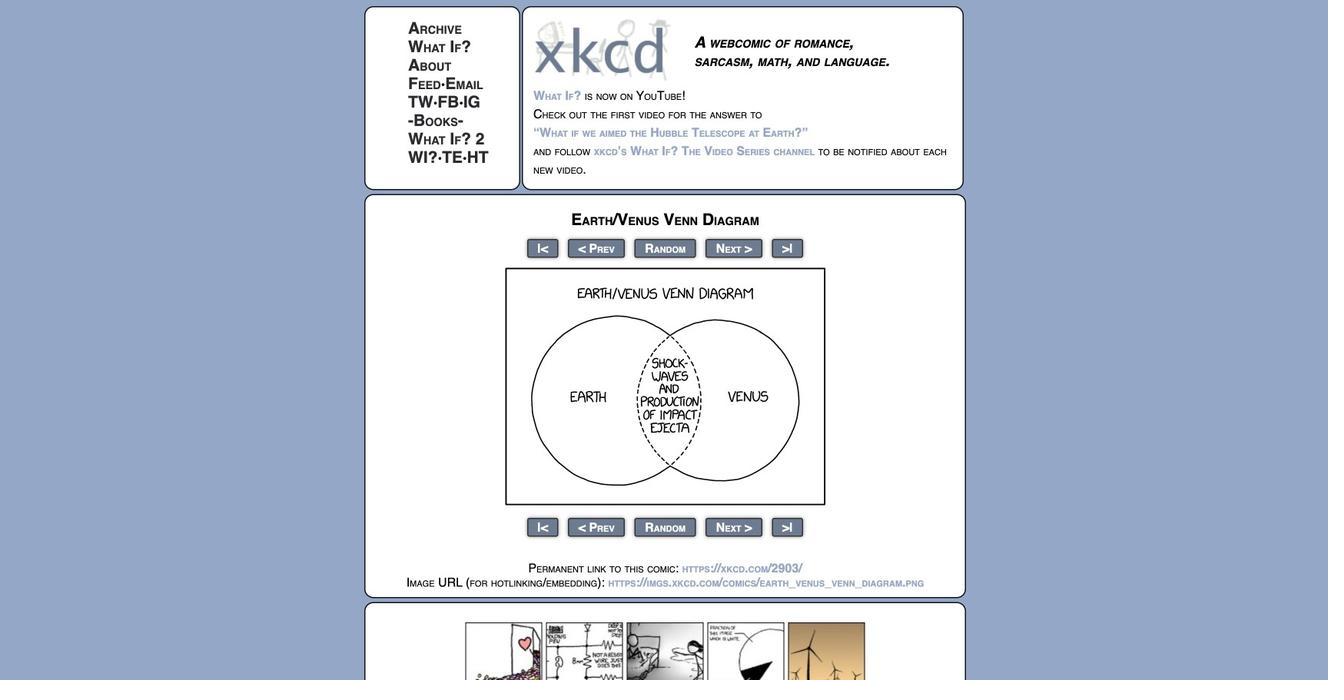 Task type: locate. For each thing, give the bounding box(es) containing it.
earth/venus venn diagram image
[[505, 268, 825, 505]]

selected comics image
[[465, 623, 865, 680]]



Task type: describe. For each thing, give the bounding box(es) containing it.
xkcd.com logo image
[[533, 18, 676, 81]]



Task type: vqa. For each thing, say whether or not it's contained in the screenshot.
selected comics Image
yes



